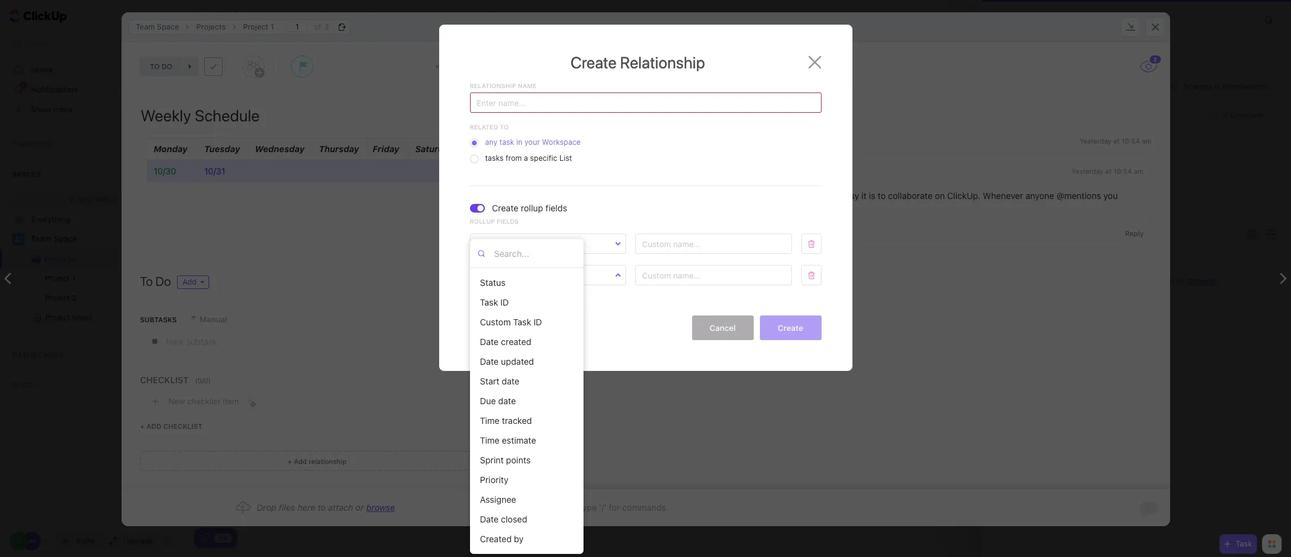 Task type: vqa. For each thing, say whether or not it's contained in the screenshot.
SEE
yes



Task type: locate. For each thing, give the bounding box(es) containing it.
1 vertical spatial date
[[498, 396, 516, 407]]

project 2
[[1083, 15, 1112, 23], [45, 294, 76, 303]]

date inside button
[[480, 357, 499, 367]]

created
[[480, 534, 512, 545]]

1 horizontal spatial a
[[673, 203, 678, 214]]

checklist down new checklist item
[[163, 423, 202, 431]]

2 right ‎task in the top of the page
[[267, 139, 272, 149]]

you right @mentions
[[1103, 191, 1118, 201]]

your left inbox.
[[737, 203, 754, 214]]

time inside task details element
[[606, 57, 621, 64]]

1 vertical spatial your
[[737, 203, 754, 214]]

0 horizontal spatial 1
[[72, 274, 75, 283]]

closed inside button
[[501, 514, 527, 525]]

your inside create relationship "dialog"
[[525, 138, 540, 147]]

0 vertical spatial files
[[1100, 276, 1117, 286]]

upgrade link
[[104, 533, 158, 550]]

search inside sidebar navigation
[[24, 39, 48, 48]]

home
[[31, 64, 53, 74]]

attach for the right browse link
[[1149, 276, 1175, 286]]

2 horizontal spatial you
[[1103, 191, 1118, 201]]

2 task 3 link from the top
[[244, 401, 923, 422]]

2 vertical spatial new
[[168, 396, 185, 406]]

in left you
[[516, 138, 522, 147]]

share
[[1255, 11, 1275, 20]]

project for project notes "link"
[[45, 313, 70, 323]]

team space inside task locations element
[[135, 22, 179, 31]]

1 vertical spatial a
[[673, 203, 678, 214]]

0 horizontal spatial project 2
[[45, 294, 76, 303]]

2 vertical spatial here
[[297, 503, 315, 513]]

0 horizontal spatial here
[[297, 503, 315, 513]]

1/4
[[218, 535, 228, 542]]

drop
[[1078, 276, 1098, 286], [257, 503, 276, 513]]

add right + in the left of the page
[[146, 423, 161, 431]]

relationship down task locations element
[[620, 53, 705, 72]]

time tracked
[[606, 57, 654, 64]]

or
[[1177, 276, 1185, 286], [355, 503, 364, 513]]

or inside schedule dialog
[[355, 503, 364, 513]]

search tasks...
[[207, 37, 258, 46]]

task up edit task name text box on the left of page
[[299, 77, 317, 85]]

1 horizontal spatial browse
[[1188, 276, 1217, 286]]

create for create relationship
[[571, 53, 617, 72]]

0 vertical spatial 10:54
[[553, 67, 572, 75]]

do
[[155, 275, 171, 289]]

1 date from the top
[[480, 337, 499, 347]]

time for time tracked
[[606, 57, 621, 64]]

task right this
[[591, 136, 607, 146]]

mine
[[472, 281, 491, 291]]

1 vertical spatial drop files here to attach or browse
[[257, 503, 395, 513]]

1 vertical spatial checklist
[[163, 423, 202, 431]]

! tagging you here so you can see how easy it is to collaborate on clickup. whenever anyone @mentions you about work, you'll receive a notification in your inbox.
[[570, 191, 1120, 214]]

1 vertical spatial 2
[[267, 139, 272, 149]]

task 3 link
[[244, 157, 923, 178], [244, 401, 923, 422]]

or for the right browse link
[[1177, 276, 1185, 286]]

task details element
[[121, 42, 1170, 92]]

onboarding checklist button image
[[199, 534, 209, 543]]

you'll
[[619, 203, 640, 214]]

created inside schedule dialog
[[544, 136, 573, 146]]

0 vertical spatial drop files here to attach or browse
[[1078, 276, 1217, 286]]

1 you from the left
[[723, 191, 738, 201]]

time down due
[[480, 416, 500, 426]]

dashboards
[[12, 351, 63, 359]]

new right list info image
[[282, 77, 297, 85]]

list inside create relationship "dialog"
[[559, 154, 572, 163]]

0 horizontal spatial project 1 link
[[0, 269, 161, 289]]

tracked
[[623, 57, 654, 64]]

0 horizontal spatial 2
[[72, 294, 76, 303]]

0 horizontal spatial files
[[278, 503, 295, 513]]

project 2 link
[[1083, 15, 1112, 23], [0, 289, 161, 308]]

1 vertical spatial closed
[[501, 514, 527, 525]]

tracked
[[502, 416, 532, 426]]

create inside button
[[778, 323, 803, 333]]

list down workspace
[[559, 154, 572, 163]]

closed for hide closed
[[1239, 245, 1266, 253]]

0 horizontal spatial project 1
[[45, 274, 75, 283]]

2 vertical spatial create
[[778, 323, 803, 333]]

team inside sidebar navigation
[[31, 234, 51, 244]]

a inside "dialog"
[[524, 154, 528, 163]]

or for left browse link
[[355, 503, 364, 513]]

files for the right browse link
[[1100, 276, 1117, 286]]

rollup down create rollup fields
[[470, 218, 495, 225]]

in
[[516, 138, 522, 147], [727, 203, 734, 214]]

rollup
[[521, 203, 543, 213]]

0 horizontal spatial id
[[500, 297, 509, 308]]

1 vertical spatial id
[[534, 317, 542, 328]]

project 1 up search tasks... text field
[[243, 22, 274, 31]]

project notes link
[[0, 308, 161, 328]]

files for left browse link
[[278, 503, 295, 513]]

1 horizontal spatial closed
[[1239, 245, 1266, 253]]

in inside ! tagging you here so you can see how easy it is to collaborate on clickup. whenever anyone @mentions you about work, you'll receive a notification in your inbox.
[[727, 203, 734, 214]]

at
[[1113, 137, 1119, 145], [1105, 167, 1111, 175]]

1 vertical spatial create
[[492, 203, 518, 213]]

0 horizontal spatial a
[[524, 154, 528, 163]]

sprint
[[480, 455, 504, 466]]

0 vertical spatial rollup
[[470, 218, 495, 225]]

project 2 up project notes
[[45, 294, 76, 303]]

1 horizontal spatial project 1
[[243, 22, 274, 31]]

1 vertical spatial yesterday at 10:54 am
[[1071, 167, 1143, 175]]

0 vertical spatial project 1 link
[[237, 19, 280, 34]]

drop files here to attach or browse inside schedule dialog
[[257, 503, 395, 513]]

favorites
[[12, 140, 53, 148]]

search for search tasks...
[[207, 37, 231, 46]]

0 horizontal spatial drop files here to attach or browse
[[257, 503, 395, 513]]

date up created
[[480, 514, 499, 525]]

1 vertical spatial yesterday
[[1071, 167, 1103, 175]]

sidebar navigation
[[0, 0, 186, 558]]

a right from
[[524, 154, 528, 163]]

1 vertical spatial 1
[[72, 274, 75, 283]]

notification
[[680, 203, 725, 214]]

time up sprint
[[480, 435, 500, 446]]

0 horizontal spatial team space
[[31, 234, 77, 244]]

project 1 link up notes
[[0, 269, 161, 289]]

so
[[760, 191, 770, 201]]

project 2 left minimize task image
[[1083, 15, 1112, 23]]

1 vertical spatial task 3
[[247, 407, 272, 417]]

list up set task position in this list number field
[[288, 10, 303, 20]]

1 horizontal spatial search
[[207, 37, 231, 46]]

new for new checklist item
[[168, 396, 185, 406]]

0 vertical spatial 1
[[270, 22, 274, 31]]

1 horizontal spatial drop
[[1078, 276, 1098, 286]]

new inside the new task button
[[282, 77, 297, 85]]

created for you
[[544, 136, 573, 146]]

2 left minimize task image
[[1108, 15, 1112, 23]]

to do
[[140, 275, 171, 289]]

date inside "button"
[[480, 337, 499, 347]]

created up updated
[[501, 337, 531, 347]]

0 horizontal spatial at
[[1105, 167, 1111, 175]]

task right any
[[500, 138, 514, 147]]

0 vertical spatial project 1
[[243, 22, 274, 31]]

board
[[331, 10, 355, 20]]

mine link
[[472, 276, 491, 297]]

closed inside button
[[1239, 245, 1266, 253]]

by left copying
[[609, 136, 618, 146]]

wednesday
[[254, 144, 304, 154]]

comments
[[1230, 111, 1265, 119]]

1 task 3 from the top
[[247, 162, 272, 172]]

task for any task in your workspace
[[500, 138, 514, 147]]

1 vertical spatial drop
[[257, 503, 276, 513]]

1 vertical spatial rollup
[[487, 297, 511, 307]]

2 horizontal spatial create
[[778, 323, 803, 333]]

project 1 link up 'tasks...' in the left of the page
[[237, 19, 280, 34]]

1 horizontal spatial create
[[571, 53, 617, 72]]

time left tracked
[[606, 57, 621, 64]]

1 horizontal spatial task
[[500, 138, 514, 147]]

2 horizontal spatial 2
[[1108, 15, 1112, 23]]

1 vertical spatial created
[[501, 337, 531, 347]]

search up home
[[24, 39, 48, 48]]

by down date closed button
[[514, 534, 524, 545]]

0 horizontal spatial attach
[[328, 503, 353, 513]]

new inside sidebar navigation
[[77, 195, 93, 203]]

date created
[[480, 337, 531, 347]]

0 vertical spatial browse link
[[1188, 276, 1217, 286]]

priority
[[480, 475, 508, 485]]

your
[[525, 138, 540, 147], [737, 203, 754, 214]]

checklist (0/0)
[[140, 375, 211, 386]]

attach inside schedule dialog
[[328, 503, 353, 513]]

date inside button
[[498, 396, 516, 407]]

files inside schedule dialog
[[278, 503, 295, 513]]

id left "field"
[[500, 297, 509, 308]]

schedule right weekly
[[277, 186, 313, 195]]

Set task position in this List number field
[[286, 22, 308, 32]]

project for project 1 link inside sidebar navigation
[[45, 274, 70, 283]]

browse inside schedule dialog
[[366, 503, 395, 513]]

browse for left browse link
[[366, 503, 395, 513]]

1 horizontal spatial by
[[609, 136, 618, 146]]

team space link
[[1001, 15, 1041, 23], [129, 19, 185, 34], [31, 229, 175, 249]]

closed right hide
[[1239, 245, 1266, 253]]

date inside button
[[480, 514, 499, 525]]

search left 'tasks...' in the left of the page
[[207, 37, 231, 46]]

create relationship dialog
[[439, 25, 852, 371]]

0 horizontal spatial fields
[[497, 218, 519, 225]]

0 vertical spatial 2
[[1108, 15, 1112, 23]]

2 horizontal spatial task
[[591, 136, 607, 146]]

checklist down (0/0)
[[187, 396, 220, 406]]

0 vertical spatial time
[[606, 57, 621, 64]]

time tracked button
[[475, 411, 579, 431]]

monday
[[153, 144, 187, 154]]

add inside create relationship "dialog"
[[470, 297, 485, 307]]

name
[[518, 82, 537, 89]]

created inside "button"
[[501, 337, 531, 347]]

0 vertical spatial or
[[1177, 276, 1185, 286]]

1 horizontal spatial files
[[1100, 276, 1117, 286]]

created up specific on the top of page
[[544, 136, 573, 146]]

upgrade
[[123, 537, 153, 546]]

add down mine
[[470, 297, 485, 307]]

0 vertical spatial list
[[288, 10, 303, 20]]

projects button
[[213, 2, 256, 29]]

closed for date closed
[[501, 514, 527, 525]]

start date
[[480, 376, 519, 387]]

anyone
[[1025, 191, 1054, 201]]

by
[[609, 136, 618, 146], [514, 534, 524, 545]]

New subtask text field
[[166, 331, 490, 353]]

date right due
[[498, 396, 516, 407]]

1 vertical spatial list
[[559, 154, 572, 163]]

team
[[1001, 15, 1019, 23], [135, 22, 155, 31], [31, 234, 51, 244]]

your up the tasks from a specific list
[[525, 138, 540, 147]]

1 horizontal spatial you
[[772, 191, 786, 201]]

time for time tracked
[[480, 416, 500, 426]]

a inside ! tagging you here so you can see how easy it is to collaborate on clickup. whenever anyone @mentions you about work, you'll receive a notification in your inbox.
[[673, 203, 678, 214]]

tasks
[[485, 154, 504, 163]]

1 vertical spatial task 3 link
[[244, 401, 923, 422]]

0 vertical spatial date
[[480, 337, 499, 347]]

date for date closed
[[480, 514, 499, 525]]

10:54
[[553, 67, 572, 75], [1121, 137, 1140, 145], [1113, 167, 1132, 175]]

time estimate
[[480, 435, 536, 446]]

new inside task body "element"
[[168, 396, 185, 406]]

Search... text field
[[494, 244, 577, 263]]

+ add checklist
[[140, 423, 202, 431]]

date updated
[[480, 357, 534, 367]]

2 vertical spatial time
[[480, 435, 500, 446]]

here inside ! tagging you here so you can see how easy it is to collaborate on clickup. whenever anyone @mentions you about work, you'll receive a notification in your inbox.
[[740, 191, 758, 201]]

0 horizontal spatial by
[[514, 534, 524, 545]]

3 date from the top
[[480, 514, 499, 525]]

project 1 up project notes
[[45, 274, 75, 283]]

receive
[[642, 203, 671, 214]]

list info image
[[261, 77, 268, 84]]

new task button
[[270, 74, 322, 87]]

show
[[31, 104, 51, 114]]

0 vertical spatial am
[[574, 67, 583, 75]]

your inside ! tagging you here so you can see how easy it is to collaborate on clickup. whenever anyone @mentions you about work, you'll receive a notification in your inbox.
[[737, 203, 754, 214]]

1 vertical spatial 10:54
[[1121, 137, 1140, 145]]

time estimate button
[[475, 431, 579, 451]]

browse link
[[1188, 276, 1217, 286], [366, 503, 395, 513]]

task inside button
[[299, 77, 317, 85]]

3 inside sidebar navigation
[[169, 275, 173, 283]]

in right notification
[[727, 203, 734, 214]]

rollup down status
[[487, 297, 511, 307]]

0 horizontal spatial projects link
[[1, 249, 149, 269]]

1 vertical spatial by
[[514, 534, 524, 545]]

new
[[282, 77, 297, 85], [77, 195, 93, 203], [168, 396, 185, 406]]

1 horizontal spatial add
[[470, 297, 485, 307]]

0 horizontal spatial in
[[516, 138, 522, 147]]

closed
[[1239, 245, 1266, 253], [501, 514, 527, 525]]

1 vertical spatial time
[[480, 416, 500, 426]]

project inside "link"
[[45, 313, 70, 323]]

hide closed button
[[1208, 243, 1269, 255]]

1 horizontal spatial projects link
[[190, 19, 232, 34]]

new up everything link
[[77, 195, 93, 203]]

0 comments
[[1223, 111, 1265, 119]]

0 horizontal spatial your
[[525, 138, 540, 147]]

am inside task details element
[[574, 67, 583, 75]]

2 date from the top
[[480, 357, 499, 367]]

1 vertical spatial or
[[355, 503, 364, 513]]

created by
[[480, 534, 524, 545]]

1 vertical spatial schedule
[[277, 186, 313, 195]]

project notes
[[45, 313, 92, 323]]

fields
[[546, 203, 567, 213], [497, 218, 519, 225]]

Edit task name text field
[[140, 105, 491, 126]]

1 vertical spatial project 2
[[45, 294, 76, 303]]

0 horizontal spatial created
[[501, 337, 531, 347]]

id down task id button
[[534, 317, 542, 328]]

date down date updated
[[502, 376, 519, 387]]

relationship left name in the top of the page
[[470, 82, 516, 89]]

1 up search tasks... text field
[[270, 22, 274, 31]]

project 2 link left minimize task image
[[1083, 15, 1112, 23]]

add
[[470, 297, 485, 307], [146, 423, 161, 431]]

project 1 inside sidebar navigation
[[45, 274, 75, 283]]

1 vertical spatial attach
[[328, 503, 353, 513]]

friday
[[372, 144, 399, 154]]

date inside button
[[502, 376, 519, 387]]

can
[[789, 191, 803, 201]]

time inside time tracked button
[[480, 416, 500, 426]]

1 vertical spatial add
[[146, 423, 161, 431]]

space inside task locations element
[[157, 22, 179, 31]]

date for start date
[[502, 376, 519, 387]]

updated
[[501, 357, 534, 367]]

team space inside sidebar navigation
[[31, 234, 77, 244]]

drop inside schedule dialog
[[257, 503, 276, 513]]

from
[[506, 154, 522, 163]]

any task in your workspace
[[485, 138, 581, 147]]

0 vertical spatial closed
[[1239, 245, 1266, 253]]

team space for team space link inside the sidebar navigation
[[31, 234, 77, 244]]

cancel button
[[692, 316, 754, 341]]

team space link inside sidebar navigation
[[31, 229, 175, 249]]

you
[[528, 136, 542, 146]]

task inside create relationship "dialog"
[[500, 138, 514, 147]]

fields down create rollup fields
[[497, 218, 519, 225]]

you right so
[[772, 191, 786, 201]]

1 horizontal spatial created
[[544, 136, 573, 146]]

date down custom
[[480, 337, 499, 347]]

0 horizontal spatial create
[[492, 203, 518, 213]]

Search tasks... text field
[[207, 33, 309, 51]]

1 vertical spatial browse
[[366, 503, 395, 513]]

to inside ! tagging you here so you can see how easy it is to collaborate on clickup. whenever anyone @mentions you about work, you'll receive a notification in your inbox.
[[877, 191, 885, 201]]

calendar link
[[383, 0, 425, 31]]

drop files here to attach or browse for left browse link
[[257, 503, 395, 513]]

create relationship
[[571, 53, 705, 72]]

0 vertical spatial drop
[[1078, 276, 1098, 286]]

2 up project notes
[[72, 294, 76, 303]]

schedule dialog
[[121, 12, 1170, 527]]

10:54 inside task details element
[[553, 67, 572, 75]]

schedule up monday
[[142, 108, 219, 130]]

fields right rollup
[[546, 203, 567, 213]]

1 up project notes
[[72, 274, 75, 283]]

new down checklist (0/0)
[[168, 396, 185, 406]]

2 task 3 from the top
[[247, 407, 272, 417]]

1 horizontal spatial new
[[168, 396, 185, 406]]

closed down assignee button
[[501, 514, 527, 525]]

date for date updated
[[480, 357, 499, 367]]

you right tagging
[[723, 191, 738, 201]]

created for date
[[501, 337, 531, 347]]

1 horizontal spatial at
[[1113, 137, 1119, 145]]

it
[[861, 191, 866, 201]]

project 2 link up notes
[[0, 289, 161, 308]]

0 horizontal spatial relationship
[[470, 82, 516, 89]]

schedule inside task body "element"
[[142, 108, 219, 130]]

1 horizontal spatial relationship
[[620, 53, 705, 72]]

sprint points button
[[475, 451, 579, 471]]

a right receive
[[673, 203, 678, 214]]

to
[[500, 123, 509, 131], [877, 191, 885, 201], [1139, 276, 1147, 286], [317, 503, 325, 513]]

date up start
[[480, 357, 499, 367]]

time inside time estimate button
[[480, 435, 500, 446]]



Task type: describe. For each thing, give the bounding box(es) containing it.
add inside task body "element"
[[146, 423, 161, 431]]

custom
[[480, 317, 511, 328]]

0 horizontal spatial project 2 link
[[0, 289, 161, 308]]

assignee
[[480, 495, 516, 505]]

3 inside task locations element
[[324, 22, 329, 31]]

task inside button
[[513, 317, 531, 328]]

task body element
[[121, 92, 509, 490]]

sharing
[[1183, 81, 1212, 91]]

task inside schedule dialog
[[591, 136, 607, 146]]

0 horizontal spatial browse link
[[366, 503, 395, 513]]

0 vertical spatial yesterday at 10:54 am
[[1079, 137, 1151, 145]]

notifications
[[31, 84, 78, 94]]

projects inside sidebar navigation
[[44, 254, 75, 264]]

new space
[[77, 195, 118, 203]]

team inside task locations element
[[135, 22, 155, 31]]

projects inside task locations element
[[196, 22, 225, 31]]

browse for the right browse link
[[1188, 276, 1217, 286]]

search for search
[[24, 39, 48, 48]]

weekly schedule link
[[244, 180, 923, 201]]

calendar
[[383, 10, 420, 20]]

hide
[[1221, 245, 1237, 253]]

table
[[500, 10, 521, 20]]

id inside button
[[534, 317, 542, 328]]

projects inside projects button
[[218, 10, 256, 21]]

2 horizontal spatial projects link
[[1049, 15, 1075, 23]]

you created this task by copying
[[528, 136, 652, 146]]

sharing & permissions link
[[1164, 78, 1273, 94]]

sharing & permissions
[[1183, 81, 1267, 91]]

everything
[[31, 214, 71, 224]]

inbox.
[[757, 203, 781, 214]]

project 1 link inside task locations element
[[237, 19, 280, 34]]

task 3 for 1st task 3 link
[[247, 162, 272, 172]]

tagging
[[689, 191, 721, 201]]

3 you from the left
[[1103, 191, 1118, 201]]

notifications link
[[0, 80, 186, 99]]

due date button
[[475, 392, 579, 411]]

favorites button
[[0, 129, 186, 159]]

weekly
[[247, 186, 275, 195]]

1 task 3 link from the top
[[244, 157, 923, 178]]

any
[[485, 138, 497, 147]]

2 vertical spatial 10:54
[[1113, 167, 1132, 175]]

task 3 for second task 3 link from the top
[[247, 407, 272, 417]]

notes
[[72, 313, 92, 323]]

created by button
[[475, 530, 579, 550]]

Custom name... text field
[[635, 265, 792, 286]]

2 you from the left
[[772, 191, 786, 201]]

task inside button
[[480, 297, 498, 308]]

0 vertical spatial at
[[1113, 137, 1119, 145]]

this
[[575, 136, 589, 146]]

tuesday
[[204, 144, 240, 154]]

date for date created
[[480, 337, 499, 347]]

10/31
[[204, 166, 225, 176]]

to inside create relationship "dialog"
[[500, 123, 509, 131]]

1 horizontal spatial schedule
[[277, 186, 313, 195]]

2 vertical spatial am
[[1134, 167, 1143, 175]]

start date button
[[475, 372, 579, 392]]

how
[[822, 191, 838, 201]]

gantt link
[[449, 0, 476, 31]]

cancel
[[710, 323, 736, 333]]

select
[[477, 270, 500, 280]]

team space link inside task locations element
[[129, 19, 185, 34]]

to
[[140, 275, 152, 289]]

user friends image
[[14, 236, 23, 243]]

start
[[480, 376, 499, 387]]

Custom name... text field
[[635, 234, 792, 254]]

onboarding checklist button element
[[199, 534, 209, 543]]

custom task id button
[[475, 313, 579, 333]]

1 vertical spatial relationship
[[470, 82, 516, 89]]

specific
[[530, 154, 557, 163]]

by inside schedule dialog
[[609, 136, 618, 146]]

in inside create relationship "dialog"
[[516, 138, 522, 147]]

is
[[869, 191, 875, 201]]

due
[[480, 396, 496, 407]]

2 horizontal spatial team
[[1001, 15, 1019, 23]]

by inside button
[[514, 534, 524, 545]]

collaborate
[[888, 191, 932, 201]]

automations
[[1164, 10, 1209, 20]]

team space for team space link inside task locations element
[[135, 22, 179, 31]]

of
[[314, 22, 321, 31]]

⌘k
[[159, 39, 171, 48]]

1 horizontal spatial project 2 link
[[1083, 15, 1112, 23]]

time tracked
[[480, 416, 532, 426]]

0 horizontal spatial list
[[288, 10, 303, 20]]

2 inside sidebar navigation
[[72, 294, 76, 303]]

create for create rollup fields
[[492, 203, 518, 213]]

project 2 inside sidebar navigation
[[45, 294, 76, 303]]

project 1 inside task locations element
[[243, 22, 274, 31]]

on
[[935, 191, 945, 201]]

time for time estimate
[[480, 435, 500, 446]]

id inside button
[[500, 297, 509, 308]]

1 inside sidebar navigation
[[72, 274, 75, 283]]

status button
[[475, 273, 579, 293]]

‎task
[[247, 139, 264, 149]]

new task
[[282, 77, 317, 85]]

1 inside task locations element
[[270, 22, 274, 31]]

new for new task
[[282, 77, 297, 85]]

invite
[[76, 537, 95, 546]]

tasks...
[[233, 37, 258, 46]]

permissions
[[1222, 81, 1267, 91]]

0 vertical spatial relationship
[[620, 53, 705, 72]]

weekly schedule
[[247, 186, 313, 195]]

new for new space
[[77, 195, 93, 203]]

project 1 link inside sidebar navigation
[[0, 269, 161, 289]]

10:54 am
[[553, 67, 583, 75]]

task for new task
[[299, 77, 317, 85]]

subtasks
[[140, 316, 176, 324]]

minimize task image
[[1126, 23, 1135, 31]]

related to
[[470, 123, 509, 131]]

@mentions
[[1056, 191, 1101, 201]]

projects link inside task locations element
[[190, 19, 232, 34]]

related
[[470, 123, 498, 131]]

date for due date
[[498, 396, 516, 407]]

relationship name
[[470, 82, 537, 89]]

estimate
[[502, 435, 536, 446]]

about
[[570, 203, 593, 214]]

‎task 2
[[247, 139, 272, 149]]

date closed
[[480, 514, 527, 525]]

0
[[1223, 111, 1228, 119]]

Enter name... text field
[[470, 93, 821, 113]]

work,
[[595, 203, 617, 214]]

1 vertical spatial at
[[1105, 167, 1111, 175]]

0 vertical spatial checklist
[[187, 396, 220, 406]]

task locations element
[[121, 12, 1170, 42]]

status
[[480, 278, 505, 288]]

whenever
[[983, 191, 1023, 201]]

task id button
[[475, 293, 579, 313]]

hide closed
[[1221, 245, 1266, 253]]

task id
[[480, 297, 509, 308]]

workspace
[[542, 138, 581, 147]]

2 horizontal spatial team space
[[1001, 15, 1041, 23]]

date closed button
[[475, 510, 579, 530]]

attach for left browse link
[[328, 503, 353, 513]]

table link
[[500, 0, 526, 31]]

here for the right browse link
[[1119, 276, 1137, 286]]

drop files here to attach or browse for the right browse link
[[1078, 276, 1217, 286]]

date updated button
[[475, 352, 579, 372]]

0 vertical spatial yesterday
[[1079, 137, 1111, 145]]

project inside task locations element
[[243, 22, 268, 31]]

select field...
[[477, 270, 525, 280]]

see
[[805, 191, 819, 201]]

gantt
[[449, 10, 471, 20]]

assignee button
[[475, 490, 579, 510]]

1 horizontal spatial fields
[[546, 203, 567, 213]]

here for left browse link
[[297, 503, 315, 513]]

1 vertical spatial am
[[1142, 137, 1151, 145]]

home link
[[0, 60, 186, 80]]

1 horizontal spatial project 2
[[1083, 15, 1112, 23]]

1 horizontal spatial browse link
[[1188, 276, 1217, 286]]

1 vertical spatial fields
[[497, 218, 519, 225]]

field...
[[502, 270, 525, 280]]

project for the leftmost project 2 link
[[45, 294, 70, 303]]

board link
[[331, 0, 360, 31]]

10/30
[[153, 166, 176, 176]]

1 horizontal spatial 2
[[267, 139, 272, 149]]

projects link inside sidebar navigation
[[1, 249, 149, 269]]

due date
[[480, 396, 516, 407]]

sprint points
[[480, 455, 531, 466]]

more
[[53, 104, 73, 114]]



